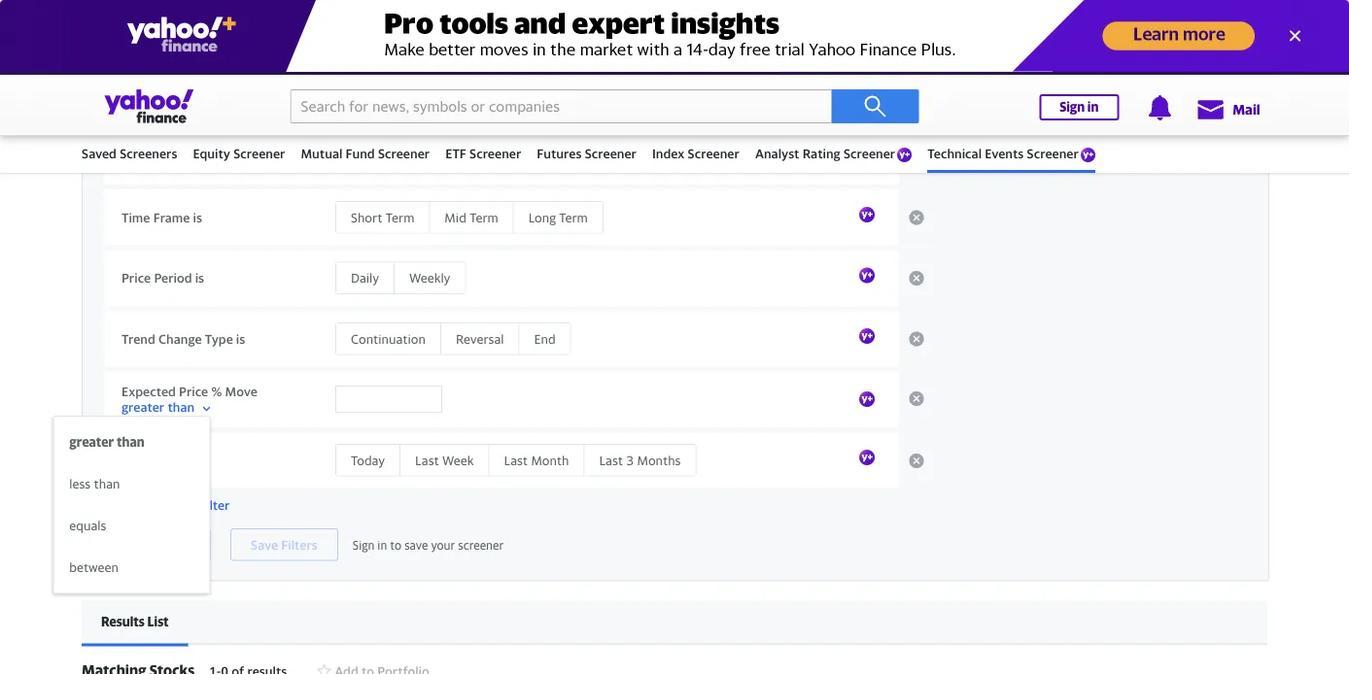 Task type: describe. For each thing, give the bounding box(es) containing it.
last for last week
[[415, 453, 439, 468]]

events
[[985, 146, 1024, 161]]

sign for sign in to save your screener
[[353, 539, 375, 553]]

reversal button
[[441, 324, 520, 354]]

videos link
[[531, 93, 571, 130]]

outlook is
[[122, 149, 181, 164]]

months
[[638, 453, 681, 468]]

fund
[[346, 146, 375, 161]]

is for price period
[[195, 271, 204, 286]]

etf screener
[[446, 146, 522, 161]]

cap for market
[[167, 30, 189, 45]]

last month
[[504, 453, 569, 468]]

technical events screener
[[928, 146, 1079, 161]]

finance home link
[[82, 93, 166, 130]]

Search for news, symbols or companies text field
[[290, 89, 832, 124]]

mutual
[[301, 146, 343, 161]]

plus
[[689, 106, 714, 121]]

search image
[[864, 95, 887, 118]]

finance down (intraday)
[[224, 56, 268, 71]]

term for long term
[[560, 210, 588, 225]]

screener inside 'analyst rating screener' link
[[844, 146, 896, 161]]

my portfolio
[[287, 106, 362, 121]]

yahoo finance invest link
[[851, 93, 977, 130]]

0 horizontal spatial mail link
[[107, 56, 131, 71]]

yahoo for yahoo finance plus
[[601, 106, 638, 121]]

0 vertical spatial than
[[168, 400, 195, 415]]

1 horizontal spatial greater
[[122, 400, 165, 415]]

remove price period image
[[909, 271, 925, 287]]

trend change type is
[[122, 331, 245, 347]]

is right type
[[236, 331, 245, 347]]

week
[[443, 453, 474, 468]]

less than
[[69, 477, 120, 492]]

0 horizontal spatial price
[[122, 271, 151, 286]]

short term button
[[337, 202, 430, 233]]

more...
[[621, 56, 661, 71]]

results
[[101, 615, 145, 630]]

screener inside etf screener link
[[470, 146, 522, 161]]

screener results element
[[62, 602, 1288, 675]]

long term button
[[514, 202, 603, 233]]

results list
[[101, 615, 169, 630]]

market
[[122, 30, 164, 45]]

large cap
[[514, 30, 571, 45]]

rating
[[803, 146, 841, 161]]

close image
[[1286, 26, 1305, 45]]

last week
[[415, 453, 474, 468]]

remove trend change type image
[[909, 332, 925, 347]]

outlook
[[122, 149, 169, 164]]

index screener
[[653, 146, 740, 161]]

filter
[[201, 498, 230, 513]]

price period is
[[122, 271, 204, 286]]

mutual fund screener
[[301, 146, 430, 161]]

today
[[351, 453, 385, 468]]

portfolio
[[308, 106, 362, 121]]

save
[[405, 539, 428, 553]]

small cap
[[351, 30, 407, 45]]

last month button
[[490, 446, 585, 476]]

screener inside index screener link
[[688, 146, 740, 161]]

daily button
[[337, 263, 395, 294]]

saved screeners link
[[82, 137, 177, 170]]

equals
[[69, 519, 106, 534]]

1 vertical spatial price
[[179, 384, 208, 399]]

0 vertical spatial news link
[[162, 56, 193, 71]]

0 vertical spatial greater than
[[122, 400, 195, 415]]

technical events screener link
[[928, 137, 1096, 170]]

yahoo finance plus
[[601, 106, 714, 121]]

1 vertical spatial greater
[[69, 435, 114, 450]]

add another filter button
[[101, 497, 230, 515]]

etf
[[446, 146, 467, 161]]

cap for mid
[[462, 30, 484, 45]]

remove outlook image
[[909, 149, 925, 165]]

sports link
[[299, 56, 337, 71]]

less
[[69, 477, 91, 492]]

reversal
[[456, 331, 504, 347]]

my
[[287, 106, 305, 121]]

add for add another filter
[[124, 498, 148, 513]]

sports
[[299, 56, 337, 71]]

yahoo for yahoo finance invest
[[851, 106, 888, 121]]

saved
[[82, 146, 117, 161]]

watchlists link
[[195, 93, 258, 134]]

continuation button
[[337, 324, 441, 354]]

end
[[534, 331, 556, 347]]

1 horizontal spatial mail link
[[1197, 91, 1261, 126]]

last week button
[[401, 446, 490, 476]]

index
[[653, 146, 685, 161]]

list
[[147, 615, 169, 630]]

period
[[154, 271, 192, 286]]

home inside home link
[[41, 56, 75, 71]]

1 vertical spatial than
[[117, 435, 145, 450]]

markets
[[391, 106, 440, 121]]

in for sign in
[[1088, 100, 1099, 115]]

screener inside mutual fund screener link
[[378, 146, 430, 161]]

3
[[627, 453, 634, 468]]

mid cap button
[[422, 22, 500, 53]]

1 vertical spatial screeners
[[120, 146, 177, 161]]

2 vertical spatial than
[[94, 477, 120, 492]]

continuation
[[351, 331, 426, 347]]

equity
[[193, 146, 230, 161]]

finance inside yahoo finance plus "link"
[[641, 106, 687, 121]]

long
[[529, 210, 556, 225]]

cap for mega
[[636, 30, 658, 45]]

home link
[[14, 54, 75, 71]]

filters
[[281, 538, 318, 553]]

analyst rating screener link
[[756, 137, 912, 170]]

frame
[[153, 210, 190, 225]]

large cap button
[[500, 22, 587, 53]]

mega cap button
[[587, 22, 672, 53]]

is for time frame
[[193, 210, 202, 225]]

small
[[351, 30, 382, 45]]

more... link
[[621, 56, 661, 71]]

entertainment
[[368, 56, 450, 71]]

my portfolio link
[[287, 93, 362, 130]]



Task type: locate. For each thing, give the bounding box(es) containing it.
sign left to at bottom
[[353, 539, 375, 553]]

analyst rating screener
[[756, 146, 896, 161]]

mail right notifications icon
[[1233, 102, 1261, 118]]

mid term
[[445, 210, 499, 225]]

than down expected price % move on the left
[[168, 400, 195, 415]]

1 horizontal spatial news
[[469, 106, 502, 121]]

yahoo up "futures screener"
[[601, 106, 638, 121]]

pattern up markets
[[389, 89, 432, 104]]

screener
[[458, 539, 504, 553]]

news for the bottommost news link
[[469, 106, 502, 121]]

1 horizontal spatial in
[[1088, 100, 1099, 115]]

3 screener from the left
[[470, 146, 522, 161]]

1 horizontal spatial last
[[504, 453, 528, 468]]

add
[[363, 89, 386, 104], [124, 498, 148, 513]]

term inside 'button'
[[470, 210, 499, 225]]

3 term from the left
[[560, 210, 588, 225]]

remove time frame image
[[909, 210, 925, 226]]

1 horizontal spatial name
[[435, 89, 469, 104]]

screener inside equity screener 'link'
[[234, 146, 285, 161]]

last for last month
[[504, 453, 528, 468]]

2 horizontal spatial term
[[560, 210, 588, 225]]

bearish button
[[404, 141, 476, 172]]

2 yahoo from the left
[[851, 106, 888, 121]]

sign for sign in
[[1060, 100, 1085, 115]]

yahoo finance plus link
[[601, 93, 734, 134]]

0 horizontal spatial yahoo
[[601, 106, 638, 121]]

add inside button
[[124, 498, 148, 513]]

2 cap from the left
[[385, 30, 407, 45]]

videos
[[531, 106, 571, 121]]

finance inside finance home link
[[82, 106, 128, 121]]

3 cap from the left
[[462, 30, 484, 45]]

entertainment link
[[368, 56, 450, 71]]

finance down remove pattern name image in the top right of the page
[[891, 106, 937, 121]]

mail link down market on the top of page
[[107, 56, 131, 71]]

1 horizontal spatial yahoo finance premium logo image
[[1081, 148, 1096, 162]]

mobile link
[[551, 56, 590, 71]]

term for short term
[[386, 210, 415, 225]]

2 yahoo finance premium logo image from the left
[[1081, 148, 1096, 162]]

finance up saved
[[82, 106, 128, 121]]

1 vertical spatial mail
[[1233, 102, 1261, 118]]

1 vertical spatial news
[[469, 106, 502, 121]]

finance link
[[224, 56, 268, 71]]

in left notifications icon
[[1088, 100, 1099, 115]]

your
[[431, 539, 455, 553]]

mega cap
[[601, 30, 658, 45]]

name up markets
[[435, 89, 469, 104]]

type
[[205, 331, 233, 347]]

expected
[[122, 384, 176, 399]]

cap up more... link
[[636, 30, 658, 45]]

mail down market on the top of page
[[107, 56, 131, 71]]

is right the outlook
[[172, 149, 181, 164]]

last left month
[[504, 453, 528, 468]]

mid cap
[[437, 30, 484, 45]]

0 vertical spatial add
[[363, 89, 386, 104]]

0 horizontal spatial greater
[[69, 435, 114, 450]]

last left week
[[415, 453, 439, 468]]

notifications image
[[1148, 95, 1173, 121]]

term inside button
[[386, 210, 415, 225]]

premium yahoo finance logo image
[[719, 106, 734, 121]]

term right short
[[386, 210, 415, 225]]

futures screener
[[537, 146, 637, 161]]

0 horizontal spatial mail
[[107, 56, 131, 71]]

greater
[[122, 400, 165, 415], [69, 435, 114, 450]]

1 horizontal spatial pattern
[[389, 89, 432, 104]]

0 horizontal spatial news
[[162, 56, 193, 71]]

0 vertical spatial price
[[122, 271, 151, 286]]

cap right market on the top of page
[[167, 30, 189, 45]]

6 screener from the left
[[844, 146, 896, 161]]

greater up less than on the bottom left of the page
[[69, 435, 114, 450]]

None text field
[[336, 386, 443, 414]]

cap up the mobile link
[[549, 30, 571, 45]]

0 horizontal spatial term
[[386, 210, 415, 225]]

yahoo finance premium logo image down yahoo finance invest
[[898, 148, 912, 162]]

2 screener from the left
[[378, 146, 430, 161]]

home inside finance home link
[[130, 106, 166, 121]]

sign in link
[[1040, 94, 1120, 121]]

4 cap from the left
[[549, 30, 571, 45]]

0 horizontal spatial news link
[[162, 56, 193, 71]]

1 vertical spatial add
[[124, 498, 148, 513]]

5 cap from the left
[[636, 30, 658, 45]]

name up watchlists
[[169, 88, 204, 103]]

another
[[151, 498, 198, 513]]

is up watchlists
[[210, 88, 220, 103]]

analyst
[[756, 146, 800, 161]]

yahoo finance premium logo image for technical events screener
[[1081, 148, 1096, 162]]

greater down expected
[[122, 400, 165, 415]]

last for last 3 months
[[599, 453, 623, 468]]

remove market cap (intraday) image
[[909, 30, 925, 46]]

finance inside yahoo finance invest link
[[891, 106, 937, 121]]

etf screener link
[[446, 137, 522, 170]]

term inside 'button'
[[560, 210, 588, 225]]

mobile
[[551, 56, 590, 71]]

0 horizontal spatial sign
[[353, 539, 375, 553]]

0 vertical spatial mid
[[437, 30, 459, 45]]

0 vertical spatial greater
[[122, 400, 165, 415]]

end button
[[520, 324, 570, 354]]

last 3 months
[[599, 453, 681, 468]]

yahoo finance premium logo image inside 'analyst rating screener' link
[[898, 148, 912, 162]]

cap right small
[[385, 30, 407, 45]]

try the new yahoo finance image
[[1040, 98, 1260, 125]]

navigation
[[0, 89, 1350, 173]]

greater than up less than on the bottom left of the page
[[69, 435, 145, 450]]

term for mid term
[[470, 210, 499, 225]]

add left 'markets' link
[[363, 89, 386, 104]]

mid for mid cap
[[437, 30, 459, 45]]

sign in
[[1060, 100, 1099, 115]]

is for pattern name
[[210, 88, 220, 103]]

screeners down finance home
[[120, 146, 177, 161]]

is
[[210, 88, 220, 103], [172, 149, 181, 164], [193, 210, 202, 225], [195, 271, 204, 286], [236, 331, 245, 347]]

1 vertical spatial mid
[[445, 210, 467, 225]]

mid term button
[[430, 202, 514, 233]]

add left another at the bottom left of the page
[[124, 498, 148, 513]]

is right frame
[[193, 210, 202, 225]]

pattern
[[122, 88, 166, 103], [389, 89, 432, 104]]

1 vertical spatial greater than
[[69, 435, 145, 450]]

0 vertical spatial news
[[162, 56, 193, 71]]

screeners up analyst
[[763, 106, 822, 121]]

0 vertical spatial sign
[[1060, 100, 1085, 115]]

screener inside "technical events screener" link
[[1028, 146, 1079, 161]]

long term
[[529, 210, 588, 225]]

1 cap from the left
[[167, 30, 189, 45]]

1 last from the left
[[415, 453, 439, 468]]

0 horizontal spatial pattern
[[122, 88, 166, 103]]

screeners link
[[763, 93, 822, 130]]

finance home
[[82, 106, 166, 121]]

cap for small
[[385, 30, 407, 45]]

yahoo finance premium logo image inside "technical events screener" link
[[1081, 148, 1096, 162]]

1 horizontal spatial price
[[179, 384, 208, 399]]

1 horizontal spatial sign
[[1060, 100, 1085, 115]]

5 screener from the left
[[688, 146, 740, 161]]

save filters button
[[230, 529, 338, 562]]

1 term from the left
[[386, 210, 415, 225]]

screeners
[[763, 106, 822, 121], [120, 146, 177, 161]]

1 horizontal spatial mail
[[1233, 102, 1261, 118]]

name
[[169, 88, 204, 103], [435, 89, 469, 104]]

yahoo up 'analyst rating screener' link
[[851, 106, 888, 121]]

in
[[1088, 100, 1099, 115], [378, 539, 387, 553]]

in for sign in to save your screener
[[378, 539, 387, 553]]

term
[[386, 210, 415, 225], [470, 210, 499, 225], [560, 210, 588, 225]]

1 vertical spatial sign
[[353, 539, 375, 553]]

mid inside 'button'
[[445, 210, 467, 225]]

short term
[[351, 210, 415, 225]]

1 vertical spatial news link
[[469, 93, 502, 130]]

cap up search link
[[462, 30, 484, 45]]

pattern up finance home
[[122, 88, 166, 103]]

add for add pattern name
[[363, 89, 386, 104]]

mid
[[437, 30, 459, 45], [445, 210, 467, 225]]

cap for large
[[549, 30, 571, 45]]

1 horizontal spatial yahoo
[[851, 106, 888, 121]]

0 horizontal spatial screeners
[[120, 146, 177, 161]]

cap inside "button"
[[549, 30, 571, 45]]

weekly button
[[395, 263, 465, 294]]

index screener link
[[653, 137, 740, 170]]

mutual fund screener link
[[301, 137, 430, 170]]

sign up "technical events screener" link
[[1060, 100, 1085, 115]]

0 vertical spatial screeners
[[763, 106, 822, 121]]

1 vertical spatial mail link
[[1197, 91, 1261, 126]]

4 screener from the left
[[585, 146, 637, 161]]

news link up etf screener
[[469, 93, 502, 130]]

save filters
[[251, 538, 318, 553]]

2 horizontal spatial last
[[599, 453, 623, 468]]

1 horizontal spatial add
[[363, 89, 386, 104]]

is right period
[[195, 271, 204, 286]]

remove expected price % move image
[[909, 391, 925, 407]]

mail
[[107, 56, 131, 71], [1233, 102, 1261, 118]]

1 horizontal spatial news link
[[469, 93, 502, 130]]

futures
[[537, 146, 582, 161]]

bullish
[[351, 149, 389, 164]]

yahoo inside "link"
[[601, 106, 638, 121]]

term right long
[[560, 210, 588, 225]]

news link down market cap (intraday)
[[162, 56, 193, 71]]

futures screener link
[[537, 137, 637, 170]]

mid up entertainment link
[[437, 30, 459, 45]]

saved screeners
[[82, 146, 177, 161]]

last left the 3
[[599, 453, 623, 468]]

equity screener link
[[193, 137, 285, 170]]

0 vertical spatial mail link
[[107, 56, 131, 71]]

mid down bearish
[[445, 210, 467, 225]]

finance left plus at the right of the page
[[641, 106, 687, 121]]

news up etf screener
[[469, 106, 502, 121]]

short
[[351, 210, 383, 225]]

1 yahoo finance premium logo image from the left
[[898, 148, 912, 162]]

0 horizontal spatial home
[[41, 56, 75, 71]]

news down market cap (intraday)
[[162, 56, 193, 71]]

2 last from the left
[[504, 453, 528, 468]]

markets link
[[391, 93, 440, 130]]

search link
[[482, 56, 520, 71]]

%
[[212, 384, 222, 399]]

yahoo finance premium logo image down sign in link
[[1081, 148, 1096, 162]]

news inside 'navigation'
[[469, 106, 502, 121]]

equity screener
[[193, 146, 285, 161]]

navigation containing finance home
[[0, 89, 1350, 173]]

price left period
[[122, 271, 151, 286]]

screener inside futures screener link
[[585, 146, 637, 161]]

small cap button
[[337, 22, 422, 53]]

bearish
[[419, 149, 461, 164]]

pattern name is
[[122, 88, 220, 103]]

mail link right notifications icon
[[1197, 91, 1261, 126]]

mega
[[601, 30, 632, 45]]

term left long
[[470, 210, 499, 225]]

2 term from the left
[[470, 210, 499, 225]]

market cap (intraday)
[[122, 30, 251, 45]]

cap
[[167, 30, 189, 45], [385, 30, 407, 45], [462, 30, 484, 45], [549, 30, 571, 45], [636, 30, 658, 45]]

0 horizontal spatial add
[[124, 498, 148, 513]]

1 horizontal spatial term
[[470, 210, 499, 225]]

7 screener from the left
[[1028, 146, 1079, 161]]

last 3 months button
[[585, 446, 696, 476]]

mid inside button
[[437, 30, 459, 45]]

0 horizontal spatial name
[[169, 88, 204, 103]]

yahoo finance premium logo image for analyst rating screener
[[898, 148, 912, 162]]

1 vertical spatial in
[[378, 539, 387, 553]]

0 vertical spatial mail
[[107, 56, 131, 71]]

news for news link to the top
[[162, 56, 193, 71]]

home
[[41, 56, 75, 71], [130, 106, 166, 121]]

yahoo finance premium logo image
[[898, 148, 912, 162], [1081, 148, 1096, 162]]

0 horizontal spatial last
[[415, 453, 439, 468]]

sign
[[1060, 100, 1085, 115], [353, 539, 375, 553]]

greater than down expected
[[122, 400, 195, 415]]

remove event date image
[[909, 454, 925, 469]]

invest
[[940, 106, 977, 121]]

bullish button
[[337, 141, 404, 172]]

0 horizontal spatial in
[[378, 539, 387, 553]]

1 vertical spatial home
[[130, 106, 166, 121]]

remove pattern name image
[[909, 89, 925, 104]]

today button
[[337, 446, 401, 476]]

to
[[390, 539, 402, 553]]

than down expected
[[117, 435, 145, 450]]

1 horizontal spatial screeners
[[763, 106, 822, 121]]

0 vertical spatial in
[[1088, 100, 1099, 115]]

large
[[514, 30, 546, 45]]

weekly
[[409, 271, 451, 286]]

3 last from the left
[[599, 453, 623, 468]]

in left to at bottom
[[378, 539, 387, 553]]

month
[[531, 453, 569, 468]]

0 horizontal spatial yahoo finance premium logo image
[[898, 148, 912, 162]]

price left %
[[179, 384, 208, 399]]

1 horizontal spatial home
[[130, 106, 166, 121]]

mid for mid term
[[445, 210, 467, 225]]

than right less
[[94, 477, 120, 492]]

1 screener from the left
[[234, 146, 285, 161]]

0 vertical spatial home
[[41, 56, 75, 71]]

1 yahoo from the left
[[601, 106, 638, 121]]

yahoo
[[601, 106, 638, 121], [851, 106, 888, 121]]



Task type: vqa. For each thing, say whether or not it's contained in the screenshot.
Research Reports link
no



